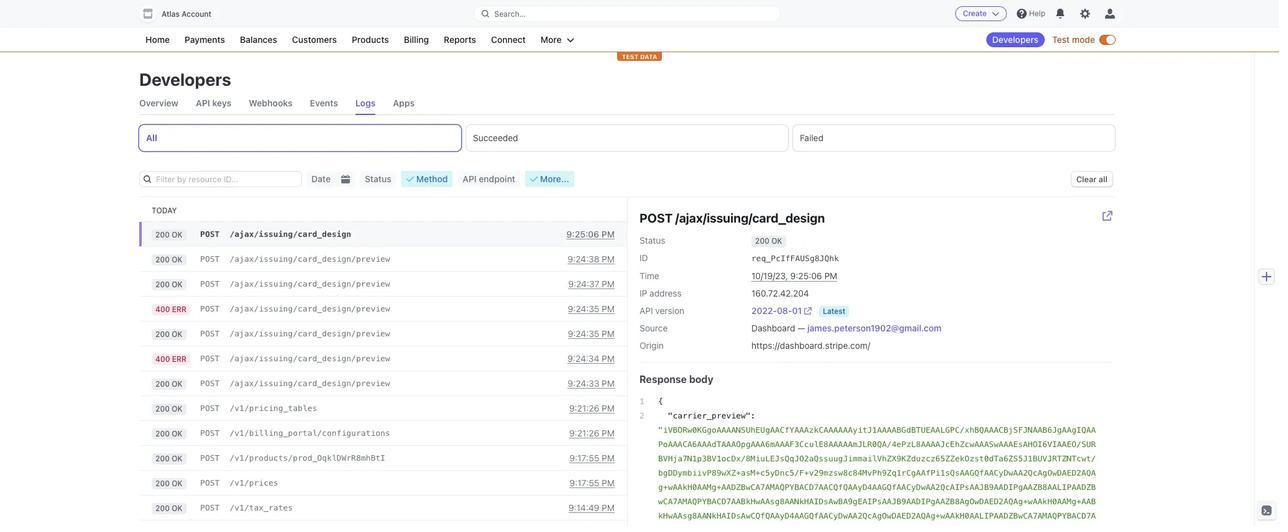 Task type: describe. For each thing, give the bounding box(es) containing it.
Resource ID search field
[[151, 172, 302, 187]]

9:14:49 pm button
[[569, 503, 615, 514]]

atlas account button
[[139, 5, 224, 22]]

2022-08-01 link
[[752, 305, 812, 317]]

endpoint
[[479, 174, 516, 184]]

err for 9:24:34
[[172, 354, 187, 364]]

9:24:35 pm for 200 ok
[[568, 328, 615, 339]]

10/19/23, 9:25:06 pm button
[[752, 270, 838, 282]]

status tab list
[[139, 125, 1116, 151]]

ok for 9:24:37 pm button
[[172, 280, 183, 289]]

08-
[[777, 305, 793, 316]]

ok for 9:24:33 pm button
[[172, 379, 183, 388]]

post for "9:14:49 pm" button
[[200, 503, 220, 512]]

9:17:55 pm button for /v1/products/prod_oqkldwrr8mhbti
[[570, 453, 615, 464]]

response
[[640, 374, 687, 385]]

time
[[640, 271, 660, 281]]

200 for 9:24:35 pm button corresponding to ok
[[155, 329, 170, 339]]

400 err for 9:24:35 pm
[[155, 304, 187, 314]]

atlas
[[162, 9, 180, 19]]

https://dashboard.stripe.com/
[[752, 340, 871, 351]]

khwaasg8aankhaidsawcqfqaayd4aagqfaacydwaa2qcagowdaed2aqag+waakh0aalipaadzbwca7amaqpybacd7a
[[659, 511, 1097, 521]]

date button
[[307, 171, 336, 187]]

developers link
[[987, 32, 1045, 47]]

date
[[312, 174, 331, 184]]

10/19/23,
[[752, 271, 789, 281]]

pm for 9:25:06 pm button
[[602, 229, 615, 239]]

/v1/prices
[[230, 478, 278, 488]]

customers
[[292, 34, 337, 45]]

/ajax/issuing/card_design/preview for 9:24:37 pm button
[[230, 279, 390, 289]]

keys
[[212, 98, 232, 108]]

10/19/23, 9:25:06 pm
[[752, 271, 838, 281]]

"carrier_preview"
[[668, 411, 751, 420]]

2022-
[[752, 305, 777, 316]]

9:25:06 pm button
[[567, 229, 615, 240]]

api version
[[640, 305, 685, 316]]

ok for 9:24:38 pm button
[[172, 255, 183, 264]]

200 for 9:24:38 pm button
[[155, 255, 170, 264]]

events
[[310, 98, 338, 108]]

test
[[622, 53, 639, 60]]

account
[[182, 9, 212, 19]]

post for 9:24:38 pm button
[[200, 254, 220, 264]]

status button
[[360, 171, 397, 187]]

failed button
[[794, 125, 1116, 151]]

200 for /v1/pricing_tables 9:21:26 pm button
[[155, 404, 170, 413]]

api endpoint
[[463, 174, 516, 184]]

pm for "9:14:49 pm" button
[[602, 503, 615, 513]]

more button
[[535, 32, 581, 47]]

pm for 9:24:35 pm button corresponding to ok
[[602, 328, 615, 339]]

9:24:33
[[568, 378, 600, 389]]

/v1/tax_rates
[[230, 503, 293, 512]]

method button
[[402, 171, 453, 187]]

api for api keys
[[196, 98, 210, 108]]

apps link
[[393, 92, 415, 114]]

james.peterson1902@gmail.com link
[[808, 323, 942, 333]]

search…
[[495, 9, 526, 18]]

version
[[656, 305, 685, 316]]

ok for 9:24:35 pm button corresponding to ok
[[172, 329, 183, 339]]

home
[[146, 34, 170, 45]]

9:24:35 pm for 400 err
[[568, 304, 615, 314]]

400 for 9:24:35 pm
[[155, 304, 170, 314]]

9:24:34
[[568, 353, 600, 364]]

post for 9:24:33 pm button
[[200, 379, 220, 388]]

billing link
[[398, 32, 435, 47]]

9:17:55 pm button for /v1/prices
[[570, 478, 615, 489]]

logs
[[356, 98, 376, 108]]

9:21:26 for /v1/pricing_tables
[[570, 403, 600, 414]]

Search… text field
[[475, 6, 780, 21]]

help
[[1030, 9, 1046, 18]]

9:24:34 pm
[[568, 353, 615, 364]]

"ivborw0kggoaaaansuheugaacfyaaazkcaaaaaayitj1aaaabgdbtueaalgpc/xhbqaaacbjsfjnaab6jgaagiqaa
[[659, 425, 1097, 435]]

all button
[[139, 125, 461, 151]]

pm for 9:24:38 pm button
[[602, 254, 615, 264]]

:
[[751, 411, 756, 420]]

0 vertical spatial 9:25:06
[[567, 229, 600, 239]]

post for 9:24:35 pm button corresponding to ok
[[200, 329, 220, 338]]

/v1/products/prod_oqkldwrr8mhbti
[[230, 453, 386, 463]]

1 vertical spatial 9:25:06
[[791, 271, 823, 281]]

9:25:06 pm
[[567, 229, 615, 239]]

9:21:26 pm button for /v1/pricing_tables
[[570, 403, 615, 414]]

events link
[[310, 92, 338, 114]]

/v1/pricing_tables
[[230, 404, 317, 413]]

—
[[798, 323, 806, 333]]

200 for /v1/billing_portal/configurations 9:21:26 pm button
[[155, 429, 170, 438]]

atlas account
[[162, 9, 212, 19]]

create
[[964, 9, 988, 18]]

g+waakh0aamg+aadzbwca7amaqpybacd7aacqfqaayd4aagqfaacydwaa2qcaipsaajb9aadipgaazb8aalipaadzb
[[659, 483, 1097, 492]]

api keys
[[196, 98, 232, 108]]

clear all
[[1077, 174, 1108, 184]]

Search… search field
[[475, 6, 780, 21]]

status inside button
[[365, 174, 392, 184]]

2022-08-01
[[752, 305, 802, 316]]

balances
[[240, 34, 277, 45]]

200 for "9:14:49 pm" button
[[155, 503, 170, 513]]

9:14:49
[[569, 503, 600, 513]]

pm for 9:24:33 pm button
[[602, 378, 615, 389]]

address
[[650, 288, 682, 299]]

products link
[[346, 32, 395, 47]]

ok for 9:25:06 pm button
[[172, 230, 183, 239]]

9:24:37 pm button
[[569, 279, 615, 290]]

/ajax/issuing/card_design/preview for 9:24:38 pm button
[[230, 254, 390, 264]]

api keys link
[[196, 92, 232, 114]]

id
[[640, 253, 648, 263]]

mode
[[1073, 34, 1096, 45]]

err for 9:24:35
[[172, 304, 187, 314]]

/ajax/issuing/card_design/preview for 9:24:35 pm button corresponding to ok
[[230, 329, 390, 338]]

9:24:35 for 200 ok
[[568, 328, 600, 339]]

overview link
[[139, 92, 178, 114]]

api for api version
[[640, 305, 653, 316]]

ok for /v1/billing_portal/configurations 9:21:26 pm button
[[172, 429, 183, 438]]

all
[[146, 132, 157, 143]]

origin
[[640, 340, 664, 351]]

reports
[[444, 34, 476, 45]]

ip address
[[640, 288, 682, 299]]

9:24:38
[[568, 254, 600, 264]]

tab list containing overview
[[139, 92, 1116, 115]]



Task type: vqa. For each thing, say whether or not it's contained in the screenshot.


Task type: locate. For each thing, give the bounding box(es) containing it.
create button
[[956, 6, 1007, 21]]

9:24:35 pm button for err
[[568, 304, 615, 315]]

1 vertical spatial /ajax/issuing/card_design
[[230, 229, 351, 239]]

post for err 9:24:35 pm button
[[200, 304, 220, 313]]

help button
[[1012, 4, 1051, 24]]

9:21:26 pm for /v1/billing_portal/configurations
[[570, 428, 615, 438]]

logs link
[[356, 92, 376, 114]]

1 vertical spatial status
[[640, 235, 666, 246]]

9:24:34 pm button
[[568, 353, 615, 364]]

data
[[641, 53, 658, 60]]

9:17:55 pm for /v1/products/prod_oqkldwrr8mhbti
[[570, 453, 615, 463]]

9:21:26 pm button for /v1/billing_portal/configurations
[[570, 428, 615, 439]]

160.72.42.204
[[752, 288, 810, 299]]

1 9:24:35 from the top
[[568, 304, 600, 314]]

0 vertical spatial 9:21:26 pm
[[570, 403, 615, 414]]

post for /v1/pricing_tables 9:21:26 pm button
[[200, 404, 220, 413]]

more... button
[[526, 171, 575, 187]]

post for /v1/billing_portal/configurations 9:21:26 pm button
[[200, 429, 220, 438]]

developers
[[993, 34, 1039, 45], [139, 69, 231, 90]]

pm for /v1/billing_portal/configurations 9:21:26 pm button
[[602, 428, 615, 438]]

req_pciffausg8jqhk
[[752, 254, 840, 263]]

2 9:21:26 pm button from the top
[[570, 428, 615, 439]]

9:24:35 up 9:24:34
[[568, 328, 600, 339]]

reports link
[[438, 32, 483, 47]]

1 9:24:35 pm from the top
[[568, 304, 615, 314]]

1 vertical spatial 9:24:35 pm
[[568, 328, 615, 339]]

1 9:17:55 pm button from the top
[[570, 453, 615, 464]]

2 9:21:26 from the top
[[570, 428, 600, 438]]

products
[[352, 34, 389, 45]]

failed
[[800, 132, 824, 143]]

/v1/billing_portal/configurations
[[230, 429, 390, 438]]

bvhja7n1p3bv1ocdx/8miulejsqqjo2aqssuugjimmailvhzx9kzduzcz65zzekozst0dta6zs5j1buvjrtzntcwt/
[[659, 454, 1097, 463]]

developers down the help dropdown button
[[993, 34, 1039, 45]]

9:24:35 pm button up 9:24:34 pm
[[568, 328, 615, 340]]

poaaaca6aaadtaaaopgaaa6maaaf3ccule8aaaaamjlr0qa/4epzl8aaaajcehzcwaaaswaaaesahoi6viaaeo/sur
[[659, 440, 1097, 449]]

9:17:55 pm for /v1/prices
[[570, 478, 615, 488]]

api for api endpoint
[[463, 174, 477, 184]]

1 err from the top
[[172, 304, 187, 314]]

1 9:17:55 pm from the top
[[570, 453, 615, 463]]

clear all button
[[1072, 172, 1113, 187]]

payments link
[[179, 32, 231, 47]]

1 9:17:55 from the top
[[570, 453, 600, 463]]

post for the 9:24:34 pm button
[[200, 354, 220, 363]]

1 vertical spatial 9:21:26
[[570, 428, 600, 438]]

0 horizontal spatial 9:25:06
[[567, 229, 600, 239]]

0 vertical spatial err
[[172, 304, 187, 314]]

2 9:24:35 from the top
[[568, 328, 600, 339]]

2 horizontal spatial api
[[640, 305, 653, 316]]

pm for /v1/pricing_tables 9:21:26 pm button
[[602, 403, 615, 414]]

source
[[640, 323, 668, 333]]

9:21:26 for /v1/billing_portal/configurations
[[570, 428, 600, 438]]

9:24:35 pm up 9:24:34 pm
[[568, 328, 615, 339]]

apps
[[393, 98, 415, 108]]

2 err from the top
[[172, 354, 187, 364]]

9:21:26
[[570, 403, 600, 414], [570, 428, 600, 438]]

0 vertical spatial developers
[[993, 34, 1039, 45]]

200 for 9:25:06 pm button
[[155, 230, 170, 239]]

post for 9:25:06 pm button
[[200, 229, 220, 239]]

status up 'id'
[[640, 235, 666, 246]]

9:24:35 pm button down 9:24:37 pm button
[[568, 304, 615, 315]]

post
[[640, 211, 673, 225], [200, 229, 220, 239], [200, 254, 220, 264], [200, 279, 220, 289], [200, 304, 220, 313], [200, 329, 220, 338], [200, 354, 220, 363], [200, 379, 220, 388], [200, 404, 220, 413], [200, 429, 220, 438], [200, 453, 220, 463], [200, 478, 220, 488], [200, 503, 220, 512]]

0 vertical spatial 9:24:35
[[568, 304, 600, 314]]

1 horizontal spatial /ajax/issuing/card_design
[[676, 211, 826, 225]]

1 9:21:26 from the top
[[570, 403, 600, 414]]

/ajax/issuing/card_design/preview for the 9:24:34 pm button
[[230, 354, 390, 363]]

3 /ajax/issuing/card_design/preview from the top
[[230, 304, 390, 313]]

0 vertical spatial status
[[365, 174, 392, 184]]

1 vertical spatial 9:17:55 pm
[[570, 478, 615, 488]]

2 400 from the top
[[155, 354, 170, 364]]

9:25:06
[[567, 229, 600, 239], [791, 271, 823, 281]]

9:25:06 up 9:24:38 on the left
[[567, 229, 600, 239]]

notifications image
[[1056, 9, 1066, 19]]

webhooks
[[249, 98, 293, 108]]

1 9:21:26 pm button from the top
[[570, 403, 615, 414]]

200
[[155, 230, 170, 239], [756, 236, 770, 246], [155, 255, 170, 264], [155, 280, 170, 289], [155, 329, 170, 339], [155, 379, 170, 388], [155, 404, 170, 413], [155, 429, 170, 438], [155, 454, 170, 463], [155, 479, 170, 488], [155, 503, 170, 513]]

dashboard — james.peterson1902@gmail.com
[[752, 323, 942, 333]]

bgddymbiivp89wxz+asm+c5ydnc5/f+v29mzsw8c84mvph9zq1rcgaafpi1sqsaagqfaacydwaa2qcagowdaed2aqa
[[659, 468, 1097, 478]]

1 /ajax/issuing/card_design/preview from the top
[[230, 254, 390, 264]]

9:14:49 pm
[[569, 503, 615, 513]]

1 vertical spatial 9:17:55 pm button
[[570, 478, 615, 489]]

more...
[[541, 174, 570, 184]]

1 vertical spatial 9:21:26 pm button
[[570, 428, 615, 439]]

0 horizontal spatial /ajax/issuing/card_design
[[230, 229, 351, 239]]

9:17:55 for /v1/products/prod_oqkldwrr8mhbti
[[570, 453, 600, 463]]

1 horizontal spatial status
[[640, 235, 666, 246]]

post /ajax/issuing/card_design
[[640, 211, 826, 225]]

9:24:35 pm button
[[568, 304, 615, 315], [568, 328, 615, 340]]

9:21:26 pm
[[570, 403, 615, 414], [570, 428, 615, 438]]

0 vertical spatial api
[[196, 98, 210, 108]]

1 vertical spatial 9:24:35
[[568, 328, 600, 339]]

400 for 9:24:34 pm
[[155, 354, 170, 364]]

dashboard
[[752, 323, 796, 333]]

body
[[690, 374, 714, 385]]

2 400 err from the top
[[155, 354, 187, 364]]

0 vertical spatial 9:24:35 pm
[[568, 304, 615, 314]]

api inside tab list
[[196, 98, 210, 108]]

0 vertical spatial 9:21:26 pm button
[[570, 403, 615, 414]]

clear
[[1077, 174, 1097, 184]]

0 vertical spatial /ajax/issuing/card_design
[[676, 211, 826, 225]]

0 vertical spatial 9:21:26
[[570, 403, 600, 414]]

payments
[[185, 34, 225, 45]]

9:24:35 for 400 err
[[568, 304, 600, 314]]

1 400 err from the top
[[155, 304, 187, 314]]

customers link
[[286, 32, 343, 47]]

developers up overview
[[139, 69, 231, 90]]

1 vertical spatial err
[[172, 354, 187, 364]]

{ "carrier_preview" : "ivborw0kggoaaaansuheugaacfyaaazkcaaaaaayitj1aaaabgdbtueaalgpc/xhbqaaacbjsfjnaab6jgaagiqaa poaaaca6aaadtaaaopgaaa6maaaf3ccule8aaaaamjlr0qa/4epzl8aaaajcehzcwaaaswaaaesahoi6viaaeo/sur bvhja7n1p3bv1ocdx/8miulejsqqjo2aqssuugjimmailvhzx9kzduzcz65zzekozst0dta6zs5j1buvjrtzntcwt/ bgddymbiivp89wxz+asm+c5ydnc5/f+v29mzsw8c84mvph9zq1rcgaafpi1sqsaagqfaacydwaa2qcagowdaed2aqa g+waakh0aamg+aadzbwca7amaqpybacd7aacqfqaayd4aagqfaacydwaa2qcaipsaajb9aadipgaazb8aalipaadzb wca7amaqpybacd7aabkhwaasg8aankhaidsawba9geaipsaajb9aadipgaazb8agowdaed2aqag+waakh0aamg+aab khwaasg8aankhaidsawcqfqaayd4aagqfaacydwaa2qcagowdaed2aqag+waakh0aalipaadzbwca7amaqpybacd7a acqfqaayd4aagqfaacydwba9geaipsaajb9aadipgaazb8aalipaadzbwca7amaqpybamg+aabkhwaasg8a
[[659, 397, 1097, 526]]

9:24:37
[[569, 279, 600, 289]]

test data
[[622, 53, 658, 60]]

9:25:06 down req_pciffausg8jqhk
[[791, 271, 823, 281]]

api inside 'button'
[[463, 174, 477, 184]]

ok for "9:14:49 pm" button
[[172, 503, 183, 513]]

1 vertical spatial developers
[[139, 69, 231, 90]]

01
[[793, 305, 802, 316]]

1 horizontal spatial developers
[[993, 34, 1039, 45]]

more
[[541, 34, 562, 45]]

2 9:21:26 pm from the top
[[570, 428, 615, 438]]

ip
[[640, 288, 648, 299]]

overview
[[139, 98, 178, 108]]

api endpoint button
[[458, 171, 521, 187]]

2 /ajax/issuing/card_design/preview from the top
[[230, 279, 390, 289]]

9:17:55
[[570, 453, 600, 463], [570, 478, 600, 488]]

1 horizontal spatial api
[[463, 174, 477, 184]]

method
[[417, 174, 448, 184]]

9:24:37 pm
[[569, 279, 615, 289]]

9:24:35 pm
[[568, 304, 615, 314], [568, 328, 615, 339]]

200 for 9:24:33 pm button
[[155, 379, 170, 388]]

billing
[[404, 34, 429, 45]]

1 9:21:26 pm from the top
[[570, 403, 615, 414]]

ok
[[172, 230, 183, 239], [772, 236, 783, 246], [172, 255, 183, 264], [172, 280, 183, 289], [172, 329, 183, 339], [172, 379, 183, 388], [172, 404, 183, 413], [172, 429, 183, 438], [172, 454, 183, 463], [172, 479, 183, 488], [172, 503, 183, 513]]

/ajax/issuing/card_design/preview for 9:24:33 pm button
[[230, 379, 390, 388]]

2 vertical spatial api
[[640, 305, 653, 316]]

post for 9:24:37 pm button
[[200, 279, 220, 289]]

/ajax/issuing/card_design
[[676, 211, 826, 225], [230, 229, 351, 239]]

2 9:17:55 pm from the top
[[570, 478, 615, 488]]

9:24:33 pm button
[[568, 378, 615, 389]]

api left endpoint at the top left of the page
[[463, 174, 477, 184]]

tab list
[[139, 92, 1116, 115]]

0 horizontal spatial developers
[[139, 69, 231, 90]]

2 9:24:35 pm from the top
[[568, 328, 615, 339]]

0 horizontal spatial api
[[196, 98, 210, 108]]

status left method button
[[365, 174, 392, 184]]

6 /ajax/issuing/card_design/preview from the top
[[230, 379, 390, 388]]

0 vertical spatial 400
[[155, 304, 170, 314]]

1 vertical spatial 9:21:26 pm
[[570, 428, 615, 438]]

0 vertical spatial 9:17:55 pm button
[[570, 453, 615, 464]]

api
[[196, 98, 210, 108], [463, 174, 477, 184], [640, 305, 653, 316]]

1 vertical spatial 9:17:55
[[570, 478, 600, 488]]

succeeded button
[[466, 125, 789, 151]]

{
[[659, 397, 664, 406]]

1 vertical spatial 9:24:35 pm button
[[568, 328, 615, 340]]

9:24:35 pm button for ok
[[568, 328, 615, 340]]

1 400 from the top
[[155, 304, 170, 314]]

2 9:24:35 pm button from the top
[[568, 328, 615, 340]]

connect
[[491, 34, 526, 45]]

9:24:35
[[568, 304, 600, 314], [568, 328, 600, 339]]

connect link
[[485, 32, 532, 47]]

9:24:35 down 9:24:37
[[568, 304, 600, 314]]

5 /ajax/issuing/card_design/preview from the top
[[230, 354, 390, 363]]

9:17:55 pm
[[570, 453, 615, 463], [570, 478, 615, 488]]

api down ip
[[640, 305, 653, 316]]

pm for err 9:24:35 pm button
[[602, 304, 615, 314]]

1 vertical spatial 400
[[155, 354, 170, 364]]

pm for the 9:24:34 pm button
[[602, 353, 615, 364]]

0 vertical spatial 9:17:55
[[570, 453, 600, 463]]

wca7amaqpybacd7aabkhwaasg8aankhaidsawba9geaipsaajb9aadipgaazb8agowdaed2aqag+waakh0aamg+aab
[[659, 497, 1097, 506]]

200 for 9:24:37 pm button
[[155, 280, 170, 289]]

today
[[152, 206, 177, 215]]

9:17:55 for /v1/prices
[[570, 478, 600, 488]]

webhooks link
[[249, 92, 293, 114]]

0 vertical spatial 400 err
[[155, 304, 187, 314]]

400
[[155, 304, 170, 314], [155, 354, 170, 364]]

api left keys
[[196, 98, 210, 108]]

9:21:26 pm for /v1/pricing_tables
[[570, 403, 615, 414]]

all
[[1100, 174, 1108, 184]]

2 9:17:55 pm button from the top
[[570, 478, 615, 489]]

1 vertical spatial api
[[463, 174, 477, 184]]

0 vertical spatial 9:17:55 pm
[[570, 453, 615, 463]]

0 horizontal spatial status
[[365, 174, 392, 184]]

ok for /v1/pricing_tables 9:21:26 pm button
[[172, 404, 183, 413]]

developers inside developers link
[[993, 34, 1039, 45]]

400 err for 9:24:34 pm
[[155, 354, 187, 364]]

4 /ajax/issuing/card_design/preview from the top
[[230, 329, 390, 338]]

0 vertical spatial 9:24:35 pm button
[[568, 304, 615, 315]]

1 vertical spatial 400 err
[[155, 354, 187, 364]]

2 9:17:55 from the top
[[570, 478, 600, 488]]

/ajax/issuing/card_design/preview for err 9:24:35 pm button
[[230, 304, 390, 313]]

1 horizontal spatial 9:25:06
[[791, 271, 823, 281]]

9:24:38 pm button
[[568, 254, 615, 265]]

9:24:35 pm down 9:24:37 pm button
[[568, 304, 615, 314]]

1 9:24:35 pm button from the top
[[568, 304, 615, 315]]

home link
[[139, 32, 176, 47]]

pm for 9:24:37 pm button
[[602, 279, 615, 289]]



